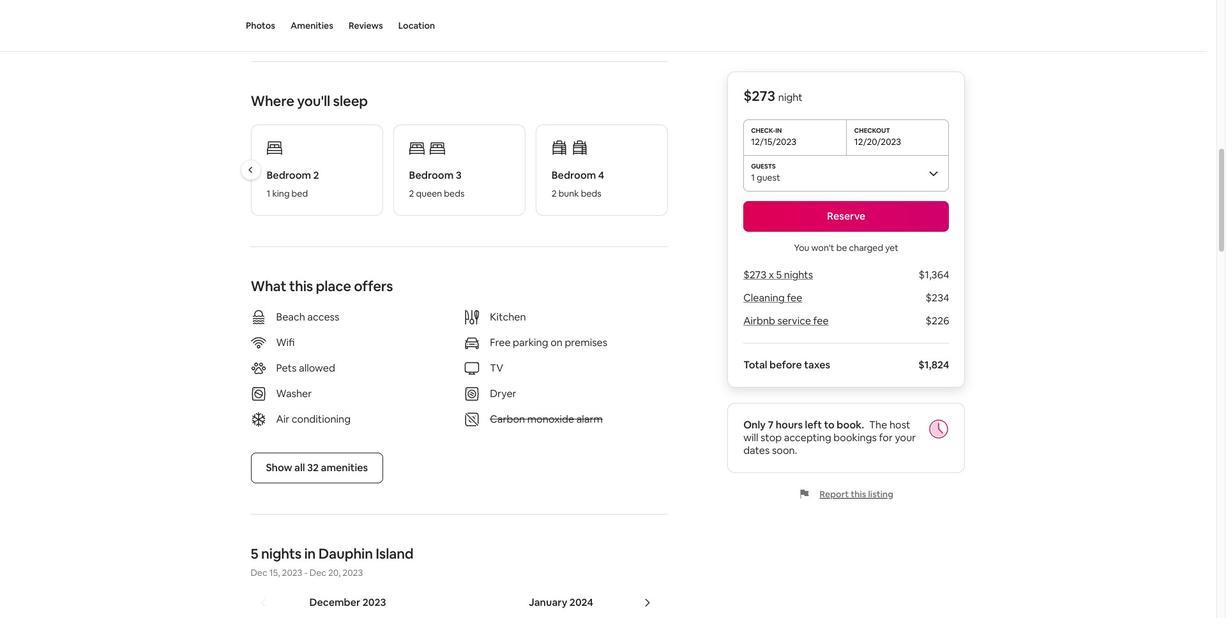 Task type: locate. For each thing, give the bounding box(es) containing it.
listing
[[869, 489, 894, 500]]

beds inside bedroom 3 2 queen beds
[[444, 188, 465, 199]]

$1,824
[[919, 359, 950, 372]]

the
[[870, 419, 888, 432]]

5 right x
[[777, 268, 782, 282]]

1 horizontal spatial 2
[[409, 188, 414, 199]]

bedroom for bedroom 4
[[552, 169, 597, 182]]

bedroom up bunk
[[552, 169, 597, 182]]

king
[[272, 188, 290, 199]]

cleaning fee button
[[744, 291, 803, 305]]

x
[[769, 268, 775, 282]]

0 horizontal spatial fee
[[787, 291, 803, 305]]

show left more at left
[[251, 17, 277, 31]]

0 vertical spatial this
[[289, 277, 313, 295]]

this up beach access
[[289, 277, 313, 295]]

bedroom for bedroom 3
[[409, 169, 454, 182]]

1 left guest
[[752, 172, 755, 183]]

0 horizontal spatial this
[[289, 277, 313, 295]]

1 vertical spatial 5
[[251, 545, 259, 563]]

service
[[778, 314, 812, 328]]

1 horizontal spatial 5
[[777, 268, 782, 282]]

beds inside bedroom 4 2 bunk beds
[[581, 188, 602, 199]]

in
[[305, 545, 316, 563]]

1 vertical spatial this
[[851, 489, 867, 500]]

beds
[[444, 188, 465, 199], [581, 188, 602, 199]]

0 horizontal spatial beds
[[444, 188, 465, 199]]

you
[[795, 242, 810, 254]]

only
[[744, 419, 766, 432]]

nights right x
[[785, 268, 814, 282]]

2
[[314, 169, 319, 182], [409, 188, 414, 199], [552, 188, 557, 199]]

nights up 15,
[[261, 545, 302, 563]]

show more button
[[251, 17, 315, 31]]

december
[[310, 596, 361, 610]]

charged
[[850, 242, 884, 254]]

accepting
[[785, 431, 832, 445]]

report this listing
[[820, 489, 894, 500]]

beach
[[276, 310, 305, 324]]

bookings
[[834, 431, 877, 445]]

1 vertical spatial show
[[266, 461, 292, 475]]

fee up "service"
[[787, 291, 803, 305]]

airbnb service fee
[[744, 314, 829, 328]]

show inside button
[[266, 461, 292, 475]]

hours
[[776, 419, 803, 432]]

photos button
[[246, 0, 275, 51]]

1 left king
[[267, 188, 271, 199]]

2 beds from the left
[[581, 188, 602, 199]]

bedroom inside bedroom 4 2 bunk beds
[[552, 169, 597, 182]]

amenities
[[291, 20, 334, 31]]

1 vertical spatial nights
[[261, 545, 302, 563]]

this
[[289, 277, 313, 295], [851, 489, 867, 500]]

left
[[806, 419, 822, 432]]

$273 x 5 nights
[[744, 268, 814, 282]]

0 vertical spatial show
[[251, 17, 277, 31]]

cleaning fee
[[744, 291, 803, 305]]

1 guest button
[[744, 155, 950, 191]]

access
[[308, 310, 340, 324]]

$273 night
[[744, 87, 803, 105]]

bedroom 2 1 king bed
[[267, 169, 319, 199]]

2 horizontal spatial 2
[[552, 188, 557, 199]]

to
[[825, 419, 835, 432]]

1 horizontal spatial bedroom
[[409, 169, 454, 182]]

2023 right december
[[363, 596, 386, 610]]

5 inside 5 nights in dauphin island dec 15, 2023 - dec 20, 2023
[[251, 545, 259, 563]]

location button
[[399, 0, 435, 51]]

what this place offers
[[251, 277, 393, 295]]

dec
[[251, 567, 268, 579], [310, 567, 327, 579]]

0 vertical spatial 1
[[752, 172, 755, 183]]

2 horizontal spatial bedroom
[[552, 169, 597, 182]]

alarm
[[577, 413, 603, 426]]

bedroom inside bedroom 2 1 king bed
[[267, 169, 311, 182]]

nights
[[785, 268, 814, 282], [261, 545, 302, 563]]

2 bedroom from the left
[[409, 169, 454, 182]]

airbnb
[[744, 314, 776, 328]]

place
[[316, 277, 351, 295]]

3 bedroom from the left
[[552, 169, 597, 182]]

2 dec from the left
[[310, 567, 327, 579]]

conditioning
[[292, 413, 351, 426]]

0 vertical spatial nights
[[785, 268, 814, 282]]

0 horizontal spatial 5
[[251, 545, 259, 563]]

bedroom up king
[[267, 169, 311, 182]]

1
[[752, 172, 755, 183], [267, 188, 271, 199]]

1 vertical spatial fee
[[814, 314, 829, 328]]

2 inside bedroom 4 2 bunk beds
[[552, 188, 557, 199]]

bedroom inside bedroom 3 2 queen beds
[[409, 169, 454, 182]]

fee
[[787, 291, 803, 305], [814, 314, 829, 328]]

0 vertical spatial $273
[[744, 87, 776, 105]]

1 horizontal spatial dec
[[310, 567, 327, 579]]

0 horizontal spatial dec
[[251, 567, 268, 579]]

beds for 4
[[581, 188, 602, 199]]

soon.
[[773, 444, 798, 458]]

2024
[[570, 596, 594, 610]]

$273 x 5 nights button
[[744, 268, 814, 282]]

0 horizontal spatial bedroom
[[267, 169, 311, 182]]

$273 left night
[[744, 87, 776, 105]]

dec left 15,
[[251, 567, 268, 579]]

bedroom 4 2 bunk beds
[[552, 169, 605, 199]]

5 left in
[[251, 545, 259, 563]]

on
[[551, 336, 563, 349]]

carbon monoxide alarm
[[490, 413, 603, 426]]

2 inside bedroom 3 2 queen beds
[[409, 188, 414, 199]]

1 beds from the left
[[444, 188, 465, 199]]

1 horizontal spatial 1
[[752, 172, 755, 183]]

3
[[456, 169, 462, 182]]

beds down 4
[[581, 188, 602, 199]]

dec right -
[[310, 567, 327, 579]]

0 horizontal spatial 2
[[314, 169, 319, 182]]

show left the all
[[266, 461, 292, 475]]

0 horizontal spatial nights
[[261, 545, 302, 563]]

2023 left -
[[282, 567, 303, 579]]

parking
[[513, 336, 549, 349]]

beds down 3
[[444, 188, 465, 199]]

show more
[[251, 17, 305, 31]]

bedroom up queen
[[409, 169, 454, 182]]

-
[[305, 567, 308, 579]]

before
[[770, 359, 803, 372]]

host
[[890, 419, 911, 432]]

0 horizontal spatial 1
[[267, 188, 271, 199]]

bedroom
[[267, 169, 311, 182], [409, 169, 454, 182], [552, 169, 597, 182]]

0 vertical spatial 5
[[777, 268, 782, 282]]

32
[[307, 461, 319, 475]]

this left listing
[[851, 489, 867, 500]]

1 bedroom from the left
[[267, 169, 311, 182]]

1 horizontal spatial nights
[[785, 268, 814, 282]]

5
[[777, 268, 782, 282], [251, 545, 259, 563]]

tv
[[490, 362, 504, 375]]

more
[[279, 17, 305, 31]]

1 vertical spatial $273
[[744, 268, 767, 282]]

show all 32 amenities
[[266, 461, 368, 475]]

1 $273 from the top
[[744, 87, 776, 105]]

1 horizontal spatial beds
[[581, 188, 602, 199]]

bedroom 3 2 queen beds
[[409, 169, 465, 199]]

$1,364
[[919, 268, 950, 282]]

1 inside 'popup button'
[[752, 172, 755, 183]]

pets
[[276, 362, 297, 375]]

2 inside bedroom 2 1 king bed
[[314, 169, 319, 182]]

fee right "service"
[[814, 314, 829, 328]]

2023
[[282, 567, 303, 579], [343, 567, 363, 579], [363, 596, 386, 610]]

1 vertical spatial 1
[[267, 188, 271, 199]]

$273 left x
[[744, 268, 767, 282]]

2 $273 from the top
[[744, 268, 767, 282]]

0 vertical spatial fee
[[787, 291, 803, 305]]

amenities button
[[291, 0, 334, 51]]

2 for bedroom 4
[[552, 188, 557, 199]]

1 horizontal spatial this
[[851, 489, 867, 500]]

$273
[[744, 87, 776, 105], [744, 268, 767, 282]]



Task type: vqa. For each thing, say whether or not it's contained in the screenshot.
Share
no



Task type: describe. For each thing, give the bounding box(es) containing it.
bunk
[[559, 188, 579, 199]]

island
[[376, 545, 414, 563]]

you'll
[[297, 92, 330, 110]]

bed
[[292, 188, 308, 199]]

1 inside bedroom 2 1 king bed
[[267, 188, 271, 199]]

show all 32 amenities button
[[251, 453, 384, 484]]

this for what
[[289, 277, 313, 295]]

cleaning
[[744, 291, 785, 305]]

carbon
[[490, 413, 525, 426]]

bedroom for bedroom 2
[[267, 169, 311, 182]]

only 7 hours left to book.
[[744, 419, 865, 432]]

$273 for $273 x 5 nights
[[744, 268, 767, 282]]

beds for 3
[[444, 188, 465, 199]]

show for show all 32 amenities
[[266, 461, 292, 475]]

2023 right 20,
[[343, 567, 363, 579]]

where you'll sleep
[[251, 92, 368, 110]]

january
[[529, 596, 568, 610]]

$273 for $273 night
[[744, 87, 776, 105]]

location
[[399, 20, 435, 31]]

2023 inside calendar application
[[363, 596, 386, 610]]

calendar application
[[235, 583, 1098, 619]]

will
[[744, 431, 759, 445]]

what
[[251, 277, 287, 295]]

reserve
[[828, 210, 866, 223]]

air
[[276, 413, 290, 426]]

12/15/2023
[[752, 136, 797, 148]]

show for show more
[[251, 17, 277, 31]]

night
[[779, 91, 803, 104]]

allowed
[[299, 362, 335, 375]]

1 guest
[[752, 172, 781, 183]]

you won't be charged yet
[[795, 242, 899, 254]]

nights inside 5 nights in dauphin island dec 15, 2023 - dec 20, 2023
[[261, 545, 302, 563]]

free parking on premises
[[490, 336, 608, 349]]

previous image
[[247, 166, 255, 174]]

reviews
[[349, 20, 383, 31]]

premises
[[565, 336, 608, 349]]

$234
[[926, 291, 950, 305]]

be
[[837, 242, 848, 254]]

report
[[820, 489, 849, 500]]

kitchen
[[490, 310, 526, 324]]

washer
[[276, 387, 312, 401]]

for
[[880, 431, 893, 445]]

this for report
[[851, 489, 867, 500]]

sleep
[[333, 92, 368, 110]]

20,
[[328, 567, 341, 579]]

air conditioning
[[276, 413, 351, 426]]

4
[[599, 169, 605, 182]]

dauphin
[[319, 545, 373, 563]]

report this listing button
[[800, 489, 894, 500]]

stop
[[761, 431, 782, 445]]

where
[[251, 92, 294, 110]]

1 horizontal spatial fee
[[814, 314, 829, 328]]

5 nights in dauphin island dec 15, 2023 - dec 20, 2023
[[251, 545, 414, 579]]

yet
[[886, 242, 899, 254]]

dates
[[744, 444, 770, 458]]

1 dec from the left
[[251, 567, 268, 579]]

photos
[[246, 20, 275, 31]]

your
[[896, 431, 917, 445]]

beach access
[[276, 310, 340, 324]]

the host will stop accepting bookings for your dates soon.
[[744, 419, 917, 458]]

won't
[[812, 242, 835, 254]]

pets allowed
[[276, 362, 335, 375]]

total before taxes
[[744, 359, 831, 372]]

offers
[[354, 277, 393, 295]]

free
[[490, 336, 511, 349]]

2 for bedroom 3
[[409, 188, 414, 199]]

amenities
[[321, 461, 368, 475]]

december 2023
[[310, 596, 386, 610]]

monoxide
[[528, 413, 575, 426]]

total
[[744, 359, 768, 372]]

all
[[295, 461, 305, 475]]

queen
[[416, 188, 442, 199]]

dryer
[[490, 387, 517, 401]]

guest
[[757, 172, 781, 183]]

reviews button
[[349, 0, 383, 51]]

january 2024
[[529, 596, 594, 610]]

taxes
[[805, 359, 831, 372]]

airbnb service fee button
[[744, 314, 829, 328]]

$226
[[926, 314, 950, 328]]

12/20/2023
[[855, 136, 902, 148]]

7
[[768, 419, 774, 432]]



